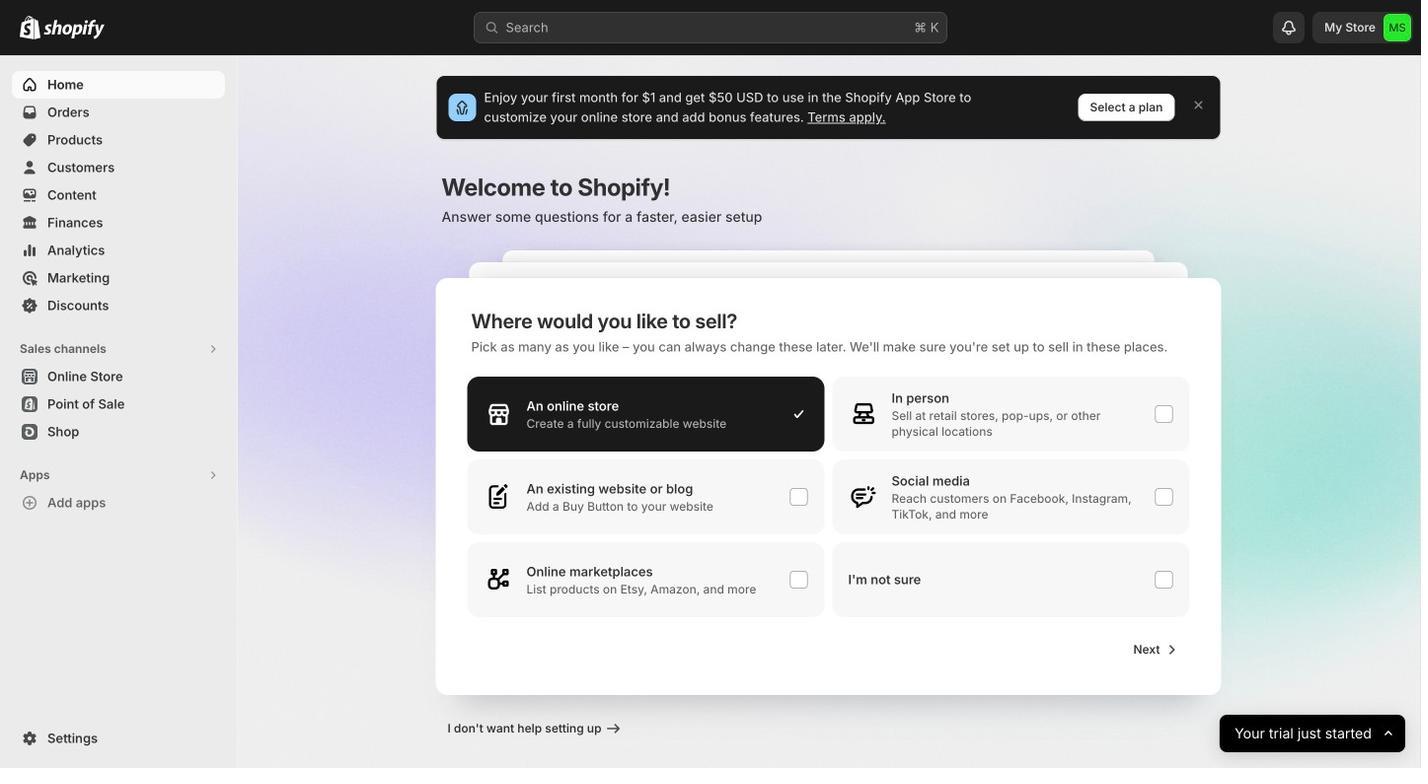 Task type: describe. For each thing, give the bounding box(es) containing it.
my store image
[[1384, 14, 1411, 41]]



Task type: locate. For each thing, give the bounding box(es) containing it.
shopify image
[[43, 19, 105, 39]]

shopify image
[[20, 16, 40, 39]]



Task type: vqa. For each thing, say whether or not it's contained in the screenshot.
The My Store ICON
yes



